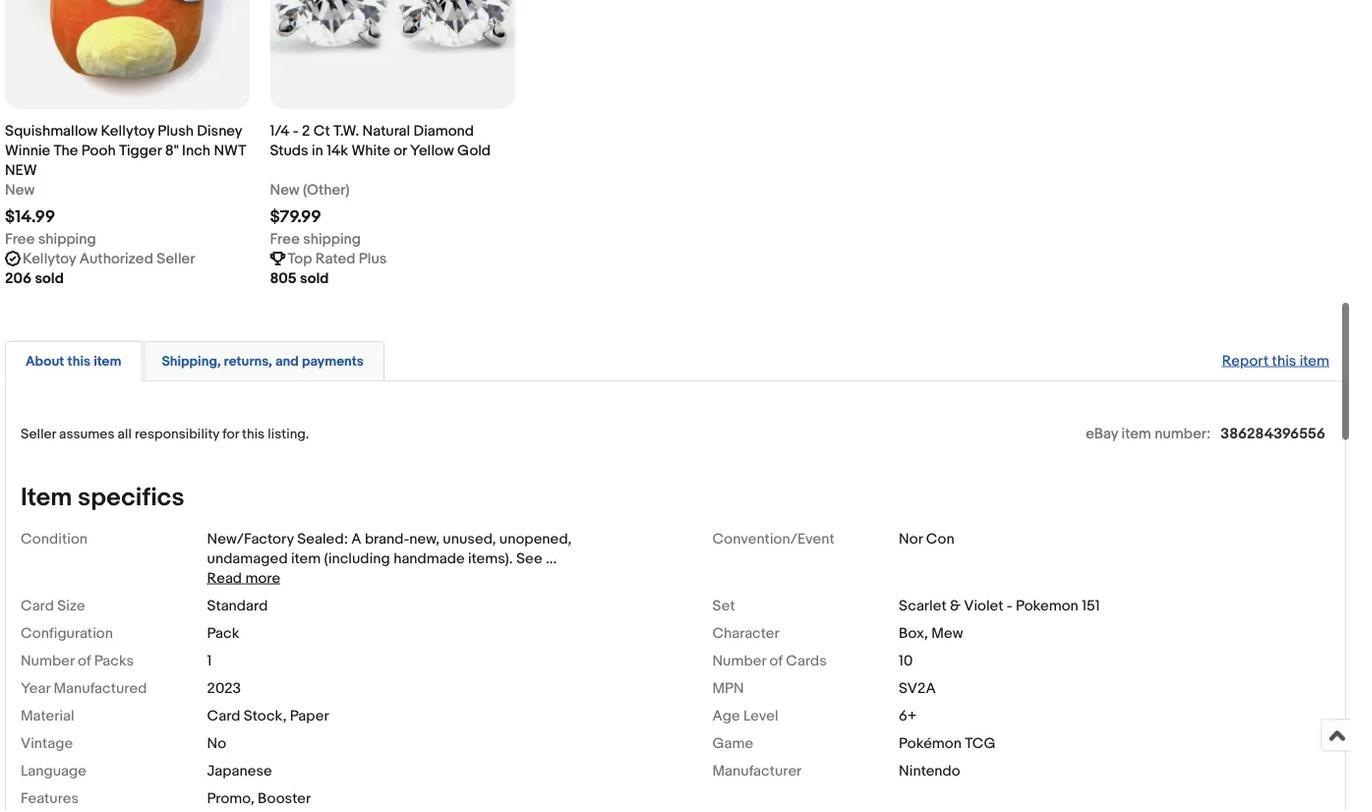 Task type: locate. For each thing, give the bounding box(es) containing it.
new inside new (other) $79.99 free shipping
[[270, 181, 300, 199]]

shipping, returns, and payments button
[[162, 352, 364, 371]]

$79.99 text field
[[270, 207, 321, 228]]

japanese
[[207, 762, 272, 780]]

kellytoy up tigger
[[101, 122, 154, 140]]

1 vertical spatial kellytoy
[[23, 250, 76, 268]]

for
[[223, 426, 239, 443]]

0 horizontal spatial -
[[293, 122, 299, 140]]

of up year manufactured
[[78, 652, 91, 670]]

number for number of cards
[[713, 652, 767, 670]]

0 horizontal spatial kellytoy
[[23, 250, 76, 268]]

seller right authorized
[[157, 250, 195, 268]]

free shipping text field up top
[[270, 229, 361, 249]]

shipping inside squishmallow kellytoy plush disney winnie the pooh tigger 8" inch nwt new new $14.99 free shipping
[[38, 230, 96, 248]]

0 horizontal spatial of
[[78, 652, 91, 670]]

a
[[352, 530, 362, 548]]

new inside squishmallow kellytoy plush disney winnie the pooh tigger 8" inch nwt new new $14.99 free shipping
[[5, 181, 35, 199]]

listing.
[[268, 426, 309, 443]]

new/factory sealed: a brand-new, unused, unopened, undamaged item (including handmade items). see ... read more
[[207, 530, 572, 587]]

year
[[21, 680, 50, 698]]

$79.99
[[270, 207, 321, 228]]

0 horizontal spatial free
[[5, 230, 35, 248]]

this right report
[[1273, 352, 1297, 370]]

kellytoy up "206 sold" text box
[[23, 250, 76, 268]]

number of cards
[[713, 652, 827, 670]]

about this item button
[[26, 352, 121, 371]]

2 of from the left
[[770, 652, 783, 670]]

seller inside text box
[[157, 250, 195, 268]]

sold
[[35, 270, 64, 287], [300, 270, 329, 287]]

0 horizontal spatial free shipping text field
[[5, 229, 96, 249]]

seller left assumes
[[21, 426, 56, 443]]

805 sold text field
[[270, 269, 329, 288]]

sold for $14.99
[[35, 270, 64, 287]]

standard
[[207, 597, 268, 615]]

violet
[[964, 597, 1004, 615]]

top rated plus
[[288, 250, 387, 268]]

new down new
[[5, 181, 35, 199]]

year manufactured
[[21, 680, 147, 698]]

seller assumes all responsibility for this listing.
[[21, 426, 309, 443]]

free inside squishmallow kellytoy plush disney winnie the pooh tigger 8" inch nwt new new $14.99 free shipping
[[5, 230, 35, 248]]

1 horizontal spatial free
[[270, 230, 300, 248]]

configuration
[[21, 625, 113, 642]]

ct
[[314, 122, 330, 140]]

ebay item number: 386284396556
[[1086, 425, 1326, 443]]

cards
[[786, 652, 827, 670]]

new (other) $79.99 free shipping
[[270, 181, 361, 248]]

kellytoy inside squishmallow kellytoy plush disney winnie the pooh tigger 8" inch nwt new new $14.99 free shipping
[[101, 122, 154, 140]]

sold inside "206 sold" text box
[[35, 270, 64, 287]]

1 free shipping text field from the left
[[5, 229, 96, 249]]

0 vertical spatial card
[[21, 597, 54, 615]]

gold
[[458, 142, 491, 159]]

no
[[207, 735, 227, 753]]

number up year
[[21, 652, 74, 670]]

ebay
[[1086, 425, 1119, 443]]

1 sold from the left
[[35, 270, 64, 287]]

free
[[5, 230, 35, 248], [270, 230, 300, 248]]

plush
[[158, 122, 194, 140]]

inch
[[182, 142, 211, 159]]

2 number from the left
[[713, 652, 767, 670]]

number
[[21, 652, 74, 670], [713, 652, 767, 670]]

disney
[[197, 122, 242, 140]]

1 horizontal spatial seller
[[157, 250, 195, 268]]

condition
[[21, 530, 88, 548]]

rated
[[316, 250, 356, 268]]

natural
[[363, 122, 410, 140]]

0 vertical spatial seller
[[157, 250, 195, 268]]

1 horizontal spatial this
[[242, 426, 265, 443]]

item
[[1300, 352, 1330, 370], [94, 353, 121, 370], [1122, 425, 1152, 443], [291, 550, 321, 568]]

brand-
[[365, 530, 410, 548]]

sold right 206
[[35, 270, 64, 287]]

sold down top
[[300, 270, 329, 287]]

white
[[352, 142, 390, 159]]

1 free from the left
[[5, 230, 35, 248]]

1 horizontal spatial sold
[[300, 270, 329, 287]]

2 free shipping text field from the left
[[270, 229, 361, 249]]

this inside button
[[67, 353, 91, 370]]

Free shipping text field
[[5, 229, 96, 249], [270, 229, 361, 249]]

sold inside 805 sold text box
[[300, 270, 329, 287]]

item inside 'new/factory sealed: a brand-new, unused, unopened, undamaged item (including handmade items). see ... read more'
[[291, 550, 321, 568]]

number down character
[[713, 652, 767, 670]]

1 horizontal spatial free shipping text field
[[270, 229, 361, 249]]

this for about
[[67, 353, 91, 370]]

item right about
[[94, 353, 121, 370]]

features
[[21, 790, 79, 808]]

2 free from the left
[[270, 230, 300, 248]]

386284396556
[[1221, 425, 1326, 443]]

1 vertical spatial card
[[207, 707, 241, 725]]

shipping down $14.99 text field
[[38, 230, 96, 248]]

free down $14.99
[[5, 230, 35, 248]]

shipping up rated
[[303, 230, 361, 248]]

0 horizontal spatial seller
[[21, 426, 56, 443]]

1 number from the left
[[21, 652, 74, 670]]

item right ebay at right bottom
[[1122, 425, 1152, 443]]

0 horizontal spatial new
[[5, 181, 35, 199]]

1 horizontal spatial card
[[207, 707, 241, 725]]

1 new from the left
[[5, 181, 35, 199]]

Kellytoy Authorized Seller text field
[[23, 249, 195, 269]]

1/4
[[270, 122, 290, 140]]

item right report
[[1300, 352, 1330, 370]]

report this item link
[[1213, 342, 1340, 380]]

1
[[207, 652, 212, 670]]

stock,
[[244, 707, 287, 725]]

0 horizontal spatial shipping
[[38, 230, 96, 248]]

level
[[744, 707, 779, 725]]

1 vertical spatial seller
[[21, 426, 56, 443]]

206 sold text field
[[5, 269, 64, 288]]

free shipping text field for $14.99
[[5, 229, 96, 249]]

(including
[[324, 550, 390, 568]]

free down $79.99 text field
[[270, 230, 300, 248]]

1 horizontal spatial shipping
[[303, 230, 361, 248]]

206
[[5, 270, 32, 287]]

this right for
[[242, 426, 265, 443]]

vintage
[[21, 735, 73, 753]]

booster
[[258, 790, 311, 808]]

card left size on the bottom left of page
[[21, 597, 54, 615]]

0 horizontal spatial sold
[[35, 270, 64, 287]]

seller
[[157, 250, 195, 268], [21, 426, 56, 443]]

of left cards
[[770, 652, 783, 670]]

number for number of packs
[[21, 652, 74, 670]]

card
[[21, 597, 54, 615], [207, 707, 241, 725]]

1 horizontal spatial new
[[270, 181, 300, 199]]

responsibility
[[135, 426, 219, 443]]

0 vertical spatial kellytoy
[[101, 122, 154, 140]]

or
[[394, 142, 407, 159]]

top
[[288, 250, 312, 268]]

convention/event
[[713, 530, 835, 548]]

tab list
[[5, 338, 1347, 382]]

new up $79.99 text field
[[270, 181, 300, 199]]

authorized
[[79, 250, 153, 268]]

language
[[21, 762, 86, 780]]

sold for $79.99
[[300, 270, 329, 287]]

item down sealed:
[[291, 550, 321, 568]]

card down 2023 on the bottom left of the page
[[207, 707, 241, 725]]

0 horizontal spatial card
[[21, 597, 54, 615]]

1 horizontal spatial kellytoy
[[101, 122, 154, 140]]

2 horizontal spatial this
[[1273, 352, 1297, 370]]

2 sold from the left
[[300, 270, 329, 287]]

1 horizontal spatial of
[[770, 652, 783, 670]]

item inside about this item button
[[94, 353, 121, 370]]

kellytoy
[[101, 122, 154, 140], [23, 250, 76, 268]]

pooh
[[81, 142, 116, 159]]

new/factory
[[207, 530, 294, 548]]

1 shipping from the left
[[38, 230, 96, 248]]

1 of from the left
[[78, 652, 91, 670]]

0 horizontal spatial this
[[67, 353, 91, 370]]

-
[[293, 122, 299, 140], [1007, 597, 1013, 615]]

in
[[312, 142, 324, 159]]

2 new from the left
[[270, 181, 300, 199]]

diamond
[[414, 122, 474, 140]]

shipping
[[38, 230, 96, 248], [303, 230, 361, 248]]

this right about
[[67, 353, 91, 370]]

- right violet
[[1007, 597, 1013, 615]]

box, mew
[[899, 625, 964, 642]]

0 vertical spatial -
[[293, 122, 299, 140]]

kellytoy authorized seller
[[23, 250, 195, 268]]

manufacturer
[[713, 762, 802, 780]]

- left '2'
[[293, 122, 299, 140]]

1 horizontal spatial number
[[713, 652, 767, 670]]

free shipping text field down $14.99
[[5, 229, 96, 249]]

6+
[[899, 707, 918, 725]]

card for card stock, paper
[[207, 707, 241, 725]]

squishmallow kellytoy plush disney winnie the pooh tigger 8" inch nwt new new $14.99 free shipping
[[5, 122, 246, 248]]

this
[[1273, 352, 1297, 370], [67, 353, 91, 370], [242, 426, 265, 443]]

0 horizontal spatial number
[[21, 652, 74, 670]]

2 shipping from the left
[[303, 230, 361, 248]]

1 vertical spatial -
[[1007, 597, 1013, 615]]



Task type: vqa. For each thing, say whether or not it's contained in the screenshot.


Task type: describe. For each thing, give the bounding box(es) containing it.
scarlet
[[899, 597, 947, 615]]

items).
[[468, 550, 513, 568]]

plus
[[359, 250, 387, 268]]

shipping,
[[162, 353, 221, 370]]

nwt
[[214, 142, 246, 159]]

age
[[713, 707, 741, 725]]

card size
[[21, 597, 85, 615]]

assumes
[[59, 426, 115, 443]]

new,
[[410, 530, 440, 548]]

payments
[[302, 353, 364, 370]]

...
[[546, 550, 557, 568]]

set
[[713, 597, 736, 615]]

1 horizontal spatial -
[[1007, 597, 1013, 615]]

this for report
[[1273, 352, 1297, 370]]

see
[[516, 550, 543, 568]]

size
[[57, 597, 85, 615]]

unused,
[[443, 530, 496, 548]]

card for card size
[[21, 597, 54, 615]]

kellytoy inside text box
[[23, 250, 76, 268]]

nintendo
[[899, 762, 961, 780]]

handmade
[[394, 550, 465, 568]]

studs
[[270, 142, 309, 159]]

read
[[207, 570, 242, 587]]

report
[[1223, 352, 1269, 370]]

free inside new (other) $79.99 free shipping
[[270, 230, 300, 248]]

sealed:
[[297, 530, 348, 548]]

age level
[[713, 707, 779, 725]]

(other)
[[303, 181, 350, 199]]

squishmallow
[[5, 122, 98, 140]]

8"
[[165, 142, 179, 159]]

about
[[26, 353, 64, 370]]

item inside report this item link
[[1300, 352, 1330, 370]]

- inside 1/4 - 2 ct t.w. natural diamond studs in 14k white or yellow gold
[[293, 122, 299, 140]]

of for cards
[[770, 652, 783, 670]]

number:
[[1155, 425, 1211, 443]]

151
[[1082, 597, 1101, 615]]

shipping inside new (other) $79.99 free shipping
[[303, 230, 361, 248]]

more
[[245, 570, 280, 587]]

nor con
[[899, 530, 955, 548]]

tigger
[[119, 142, 162, 159]]

unopened,
[[500, 530, 572, 548]]

and
[[276, 353, 299, 370]]

shipping, returns, and payments
[[162, 353, 364, 370]]

game
[[713, 735, 754, 753]]

&
[[950, 597, 961, 615]]

t.w.
[[334, 122, 359, 140]]

winnie
[[5, 142, 50, 159]]

number of packs
[[21, 652, 134, 670]]

805 sold
[[270, 270, 329, 287]]

con
[[927, 530, 955, 548]]

packs
[[94, 652, 134, 670]]

material
[[21, 707, 74, 725]]

promo,
[[207, 790, 255, 808]]

undamaged
[[207, 550, 288, 568]]

the
[[54, 142, 78, 159]]

New (Other) text field
[[270, 180, 350, 200]]

about this item
[[26, 353, 121, 370]]

new
[[5, 161, 37, 179]]

box,
[[899, 625, 929, 642]]

card stock, paper
[[207, 707, 329, 725]]

New text field
[[5, 180, 35, 200]]

character
[[713, 625, 780, 642]]

of for packs
[[78, 652, 91, 670]]

tab list containing about this item
[[5, 338, 1347, 382]]

scarlet & violet - pokemon 151
[[899, 597, 1101, 615]]

promo, booster
[[207, 790, 311, 808]]

$14.99 text field
[[5, 207, 55, 228]]

free shipping text field for $79.99
[[270, 229, 361, 249]]

specifics
[[78, 483, 185, 513]]

manufactured
[[54, 680, 147, 698]]

sv2a
[[899, 680, 936, 698]]

Top Rated Plus text field
[[288, 249, 387, 269]]

2
[[302, 122, 310, 140]]

805
[[270, 270, 297, 287]]

paper
[[290, 707, 329, 725]]

10
[[899, 652, 913, 670]]

mew
[[932, 625, 964, 642]]

pokémon tcg
[[899, 735, 996, 753]]

$14.99
[[5, 207, 55, 228]]

all
[[118, 426, 132, 443]]

1/4 - 2 ct t.w. natural diamond studs in 14k white or yellow gold
[[270, 122, 491, 159]]

yellow
[[410, 142, 454, 159]]



